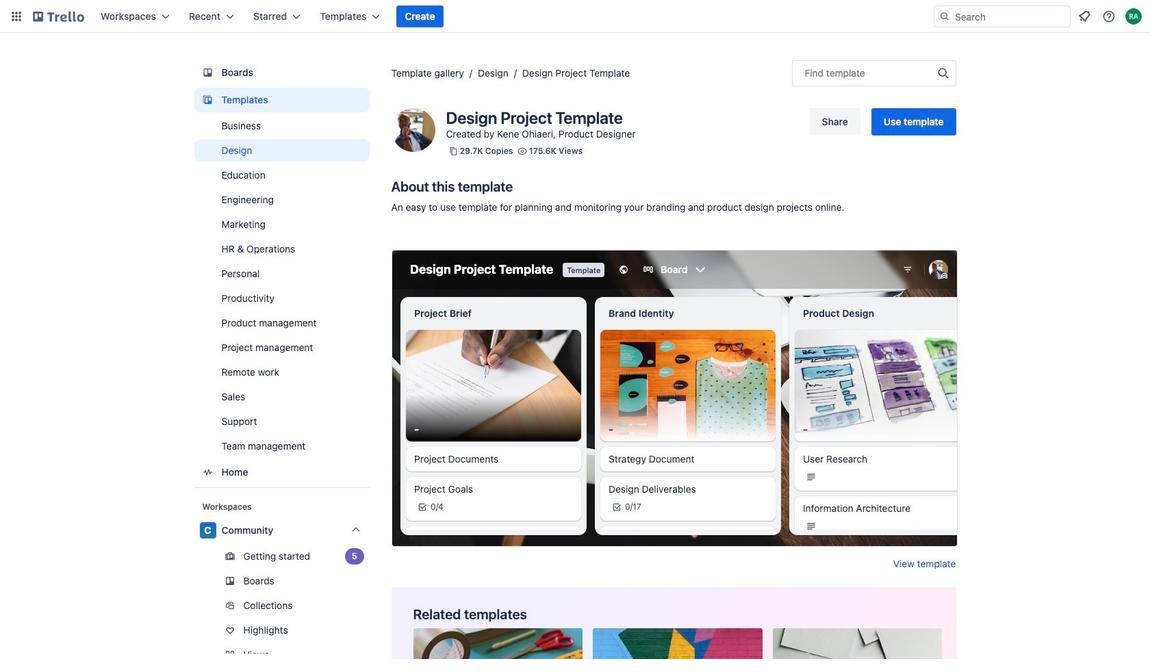 Task type: locate. For each thing, give the bounding box(es) containing it.
back to home image
[[33, 5, 84, 27]]

forward image
[[367, 548, 383, 565]]

search image
[[939, 11, 950, 22]]

primary element
[[0, 0, 1150, 33]]

None field
[[792, 60, 956, 86]]

kene ohiaeri, product designer image
[[391, 108, 435, 152]]

board image
[[200, 64, 216, 81]]

Search field
[[950, 7, 1070, 26]]

design sprint image
[[593, 628, 762, 659]]



Task type: describe. For each thing, give the bounding box(es) containing it.
home image
[[200, 464, 216, 481]]

research iteration image
[[773, 628, 942, 659]]

ruby anderson (rubyanderson7) image
[[1125, 8, 1142, 25]]

freelance branding project image
[[413, 628, 582, 659]]

0 notifications image
[[1076, 8, 1093, 25]]

open information menu image
[[1102, 10, 1116, 23]]

template board image
[[200, 92, 216, 108]]



Task type: vqa. For each thing, say whether or not it's contained in the screenshot.
Freelance Branding Project image
yes



